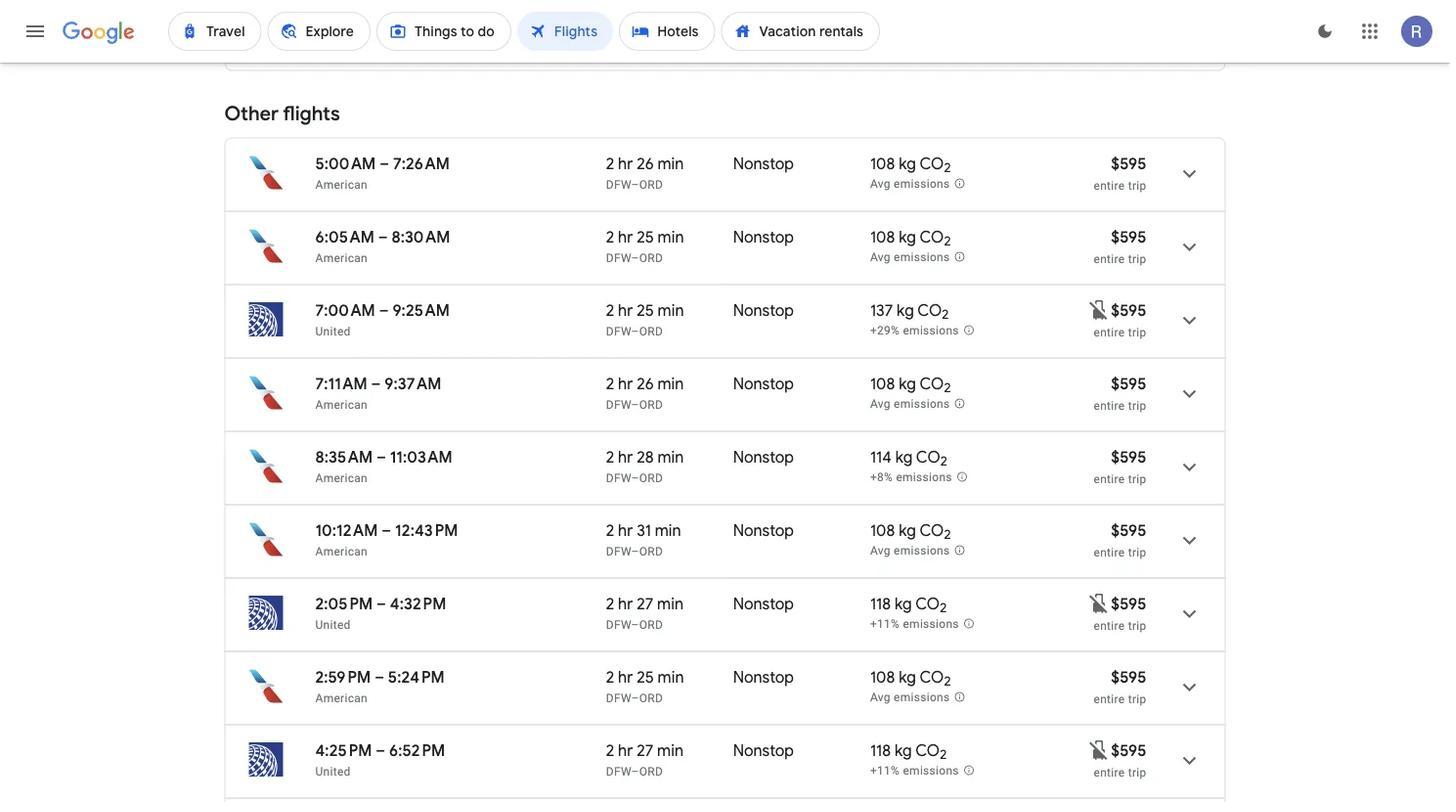 Task type: describe. For each thing, give the bounding box(es) containing it.
Arrival time: 11:03 AM. text field
[[390, 447, 453, 467]]

this price for this flight doesn't include overhead bin access. if you need a carry-on bag, use the bags filter to update prices. image for 137
[[1088, 298, 1111, 322]]

dfw for 8:30 am
[[606, 251, 631, 265]]

kg for 5:24 pm
[[899, 667, 916, 687]]

108 kg co 2 for 8:30 am
[[870, 227, 951, 250]]

8:35 am – 11:03 am american
[[315, 447, 453, 485]]

emissions for 4:32 pm
[[903, 617, 959, 631]]

1 595 us dollars text field from the top
[[1111, 374, 1147, 394]]

american for 10:12 am
[[315, 544, 368, 558]]

– inside 2:59 pm – 5:24 pm american
[[375, 667, 384, 687]]

avg emissions for 5:24 pm
[[870, 691, 950, 704]]

flight details. leaves dallas/fort worth international airport at 2:05 pm on saturday, january 20 and arrives at o'hare international airport at 4:32 pm on saturday, january 20. image
[[1166, 590, 1213, 637]]

ord for 9:25 am
[[639, 324, 663, 338]]

– inside '4:25 pm – 6:52 pm united'
[[376, 740, 386, 760]]

Departure time: 4:25 PM. text field
[[315, 740, 372, 760]]

flight details. leaves dallas/fort worth international airport at 5:00 am on saturday, january 20 and arrives at o'hare international airport at 7:26 am on saturday, january 20. image
[[1166, 150, 1213, 197]]

flight details. leaves dallas/fort worth international airport at 7:00 am on saturday, january 20 and arrives at o'hare international airport at 9:25 am on saturday, january 20. image
[[1166, 297, 1213, 344]]

7:00 am
[[315, 300, 375, 320]]

american for 2:59 pm
[[315, 691, 368, 705]]

entire for 11:03 am
[[1094, 472, 1125, 486]]

Arrival time: 5:24 PM. text field
[[388, 667, 445, 687]]

2 hr 25 min dfw – ord for 5:24 pm
[[606, 667, 684, 705]]

min for 11:02 am
[[650, 13, 676, 33]]

595 us dollars text field for 114
[[1111, 447, 1147, 467]]

hr for 9:25 am
[[618, 300, 633, 320]]

leaves dallas/fort worth international airport at 6:05 am on saturday, january 20 and arrives at o'hare international airport at 8:30 am on saturday, january 20. element
[[315, 227, 450, 247]]

min for 12:43 pm
[[655, 520, 681, 540]]

united for 4:25 pm
[[315, 764, 351, 778]]

flight details. leaves dallas/fort worth international airport at 2:59 pm on saturday, january 20 and arrives at o'hare international airport at 5:24 pm on saturday, january 20. image
[[1166, 664, 1213, 711]]

Arrival time: 9:25 AM. text field
[[393, 300, 450, 320]]

hr for 8:30 am
[[618, 227, 633, 247]]

american for 6:05 am
[[315, 251, 368, 265]]

2 595 us dollars text field from the top
[[1111, 300, 1147, 320]]

nonstop flight. element for 11:03 am
[[733, 447, 794, 470]]

108 kg co 2 for 9:37 am
[[870, 374, 951, 396]]

27 for 4:32 pm
[[637, 594, 654, 614]]

5 hr 2 min dal – mdw
[[606, 13, 676, 50]]

2 hr 28 min dfw – ord
[[606, 447, 684, 485]]

595 us dollars text field for 2 hr 25 min
[[1111, 667, 1147, 687]]

114 kg co 2
[[870, 447, 948, 470]]

– inside 6:05 am – 8:30 am american
[[378, 227, 388, 247]]

5:00 am – 7:26 am american
[[315, 154, 450, 191]]

12:43 pm
[[395, 520, 458, 540]]

8:35 am
[[315, 447, 373, 467]]

min for 11:03 am
[[658, 447, 684, 467]]

10:12 am
[[315, 520, 378, 540]]

avg emissions for 12:43 pm
[[870, 544, 950, 558]]

– inside 7:00 am – 9:25 am united
[[379, 300, 389, 320]]

– inside 2 hr 31 min dfw – ord
[[631, 544, 639, 558]]

flight details. leaves dallas/fort worth international airport at 6:05 am on saturday, january 20 and arrives at o'hare international airport at 8:30 am on saturday, january 20. image
[[1166, 223, 1213, 270]]

25 for 5:24 pm
[[637, 667, 654, 687]]

Arrival time: 11:02 AM. text field
[[393, 13, 455, 33]]

2:59 pm
[[315, 667, 371, 687]]

leaves dallas/fort worth international airport at 8:35 am on saturday, january 20 and arrives at o'hare international airport at 11:03 am on saturday, january 20. element
[[315, 447, 453, 467]]

9:25 am
[[393, 300, 450, 320]]

2 inside 2 hr 31 min dfw – ord
[[606, 520, 615, 540]]

+11% for 4:32 pm
[[870, 617, 900, 631]]

delta
[[315, 37, 344, 50]]

7 $595 from the top
[[1111, 594, 1147, 614]]

min for 6:52 pm
[[657, 740, 684, 760]]

1 stop 54 min atl
[[733, 13, 795, 50]]

– inside 5:00 am – 7:26 am american
[[380, 154, 389, 174]]

6:05 am
[[315, 227, 374, 247]]

2:59 pm – 5:24 pm american
[[315, 667, 445, 705]]

layover (1 of 1) is a 54 min layover at hartsfield-jackson atlanta international airport in atlanta. element
[[733, 36, 861, 51]]

2 595 us dollars text field from the top
[[1111, 594, 1147, 614]]

108 for 5:24 pm
[[870, 667, 895, 687]]

entire trip for 9:25 am
[[1094, 325, 1147, 339]]

flight details. leaves dallas/fort worth international airport at 8:35 am on saturday, january 20 and arrives at o'hare international airport at 11:03 am on saturday, january 20. image
[[1166, 444, 1213, 491]]

ord for 6:52 pm
[[639, 764, 663, 778]]

+29% emissions
[[870, 324, 959, 338]]

6:00 am – 11:02 am delta
[[315, 13, 455, 50]]

1
[[733, 13, 739, 33]]

$595 for 5:24 pm
[[1111, 667, 1147, 687]]

3 trip from the top
[[1128, 325, 1147, 339]]

114
[[870, 447, 892, 467]]

– inside 10:12 am – 12:43 pm american
[[382, 520, 392, 540]]

nonstop flight. element for 5:24 pm
[[733, 667, 794, 690]]

leaves dallas/fort worth international airport at 7:00 am on saturday, january 20 and arrives at o'hare international airport at 9:25 am on saturday, january 20. element
[[315, 300, 450, 320]]

9 entire from the top
[[1094, 765, 1125, 779]]

4:25 pm
[[315, 740, 372, 760]]

min for 4:32 pm
[[657, 594, 684, 614]]

2 hr 25 min dfw – ord for 9:25 am
[[606, 300, 684, 338]]

trip for 5:24 pm
[[1128, 692, 1147, 706]]

Departure time: 2:59 PM. text field
[[315, 667, 371, 687]]

entire trip for 4:32 pm
[[1094, 619, 1147, 632]]

108 kg co 2 for 12:43 pm
[[870, 520, 951, 543]]

total duration 2 hr 25 min. element for 8:30 am
[[606, 227, 733, 250]]

avg emissions for 8:30 am
[[870, 251, 950, 264]]

nonstop for 7:26 am
[[733, 154, 794, 174]]

595 us dollars text field for 108
[[1111, 520, 1147, 540]]

leaves dallas/fort worth international airport at 5:00 am on saturday, january 20 and arrives at o'hare international airport at 7:26 am on saturday, january 20. element
[[315, 154, 450, 174]]

4:32 pm
[[390, 594, 446, 614]]

7 entire from the top
[[1094, 619, 1125, 632]]

this price for this flight doesn't include overhead bin access. if you need a carry-on bag, use the bags filter to update prices. image
[[1088, 738, 1111, 762]]

25 for 9:25 am
[[637, 300, 654, 320]]

28
[[637, 447, 654, 467]]

co for 4:32 pm
[[916, 594, 940, 614]]

– inside 2 hr 28 min dfw – ord
[[631, 471, 639, 485]]

hr for 4:32 pm
[[618, 594, 633, 614]]

nonstop for 9:37 am
[[733, 374, 794, 394]]

emissions for 9:37 am
[[894, 397, 950, 411]]

leaves dallas love field airport at 6:00 am on saturday, january 20 and arrives at chicago midway international airport at 11:02 am on saturday, january 20. element
[[315, 13, 455, 33]]

hr for 6:52 pm
[[618, 740, 633, 760]]

Arrival time: 4:32 PM. text field
[[390, 594, 446, 614]]

avg for 5:24 pm
[[870, 691, 891, 704]]

kg for 12:43 pm
[[899, 520, 916, 540]]

26 for 7:26 am
[[637, 154, 654, 174]]

hr for 9:37 am
[[618, 374, 633, 394]]

nonstop flight. element for 7:26 am
[[733, 154, 794, 177]]

9:37 am
[[385, 374, 442, 394]]

dfw for 7:26 am
[[606, 178, 631, 191]]

$595 for 8:30 am
[[1111, 227, 1147, 247]]

min for 7:26 am
[[658, 154, 684, 174]]

3 entire from the top
[[1094, 325, 1125, 339]]

– inside 2:05 pm – 4:32 pm united
[[377, 594, 386, 614]]

trip for 11:03 am
[[1128, 472, 1147, 486]]

flights
[[283, 101, 340, 126]]

Departure time: 5:00 AM. text field
[[315, 154, 376, 174]]

total duration 2 hr 25 min. element for 5:24 pm
[[606, 667, 733, 690]]

dfw for 9:37 am
[[606, 398, 631, 411]]

2 595 us dollars text field from the top
[[1111, 740, 1147, 760]]

11:03 am
[[390, 447, 453, 467]]

2 inside 114 kg co 2
[[941, 453, 948, 470]]

2 inside 2 hr 28 min dfw – ord
[[606, 447, 615, 467]]

nonstop for 6:52 pm
[[733, 740, 794, 760]]

54
[[733, 37, 747, 50]]

$595 entire trip for 11:03 am
[[1094, 447, 1147, 486]]

25 for 8:30 am
[[637, 227, 654, 247]]

avg for 8:30 am
[[870, 251, 891, 264]]

1 595 us dollars text field from the top
[[1111, 227, 1147, 247]]

9 trip from the top
[[1128, 765, 1147, 779]]

trip for 8:30 am
[[1128, 252, 1147, 266]]



Task type: locate. For each thing, give the bounding box(es) containing it.
min
[[650, 13, 676, 33], [750, 37, 771, 50], [658, 154, 684, 174], [658, 227, 684, 247], [658, 300, 684, 320], [658, 374, 684, 394], [658, 447, 684, 467], [655, 520, 681, 540], [657, 594, 684, 614], [658, 667, 684, 687], [657, 740, 684, 760]]

1 vertical spatial 2 hr 27 min dfw – ord
[[606, 740, 684, 778]]

american down 2:59 pm text field
[[315, 691, 368, 705]]

entire down this price for this flight doesn't include overhead bin access. if you need a carry-on bag, use the bags filter to update prices. image
[[1094, 765, 1125, 779]]

avg emissions for 7:26 am
[[870, 177, 950, 191]]

6:05 am – 8:30 am american
[[315, 227, 450, 265]]

7:11 am
[[315, 374, 368, 394]]

entire
[[1094, 178, 1125, 192], [1094, 252, 1125, 266], [1094, 325, 1125, 339], [1094, 399, 1125, 412], [1094, 472, 1125, 486], [1094, 545, 1125, 559], [1094, 619, 1125, 632], [1094, 692, 1125, 706], [1094, 765, 1125, 779]]

$595 left flight details. leaves dallas/fort worth international airport at 4:25 pm on saturday, january 20 and arrives at o'hare international airport at 6:52 pm on saturday, january 20. image
[[1111, 740, 1147, 760]]

nonstop flight. element
[[733, 154, 794, 177], [733, 227, 794, 250], [733, 300, 794, 323], [733, 374, 794, 397], [733, 447, 794, 470], [733, 520, 794, 543], [733, 594, 794, 617], [733, 667, 794, 690], [733, 740, 794, 763]]

trip left "flight details. leaves dallas/fort worth international airport at 2:59 pm on saturday, january 20 and arrives at o'hare international airport at 5:24 pm on saturday, january 20." icon
[[1128, 692, 1147, 706]]

1 $595 from the top
[[1111, 154, 1147, 174]]

american down 10:12 am
[[315, 544, 368, 558]]

1 vertical spatial 2 hr 25 min dfw – ord
[[606, 300, 684, 338]]

1 27 from the top
[[637, 594, 654, 614]]

total duration 2 hr 27 min. element for 6:52 pm
[[606, 740, 733, 763]]

26 for 9:37 am
[[637, 374, 654, 394]]

american down 7:11 am text field at the top of page
[[315, 398, 368, 411]]

0 vertical spatial total duration 2 hr 26 min. element
[[606, 154, 733, 177]]

leaves dallas/fort worth international airport at 4:25 pm on saturday, january 20 and arrives at o'hare international airport at 6:52 pm on saturday, january 20. element
[[315, 740, 445, 760]]

2 $595 entire trip from the top
[[1094, 227, 1147, 266]]

8 trip from the top
[[1128, 692, 1147, 706]]

atl
[[774, 37, 795, 50]]

1 595 us dollars text field from the top
[[1111, 447, 1147, 467]]

232 +119% emissions
[[870, 13, 966, 50]]

$595 entire trip left flight details. leaves dallas/fort worth international airport at 5:00 am on saturday, january 20 and arrives at o'hare international airport at 7:26 am on saturday, january 20. icon
[[1094, 154, 1147, 192]]

7:26 am
[[393, 154, 450, 174]]

1 stop flight. element
[[733, 13, 775, 36]]

595 us dollars text field left flight details. leaves dallas/fort worth international airport at 10:12 am on saturday, january 20 and arrives at o'hare international airport at 12:43 pm on saturday, january 20. 'image'
[[1111, 520, 1147, 540]]

0 vertical spatial 595 us dollars text field
[[1111, 154, 1147, 174]]

1 25 from the top
[[637, 227, 654, 247]]

2 dfw from the top
[[606, 251, 631, 265]]

trip left the flight details. leaves dallas/fort worth international airport at 7:11 am on saturday, january 20 and arrives at o'hare international airport at 9:37 am on saturday, january 20. image
[[1128, 399, 1147, 412]]

3 nonstop from the top
[[733, 300, 794, 320]]

$595 entire trip for 7:26 am
[[1094, 154, 1147, 192]]

$595 entire trip for 5:24 pm
[[1094, 667, 1147, 706]]

1 american from the top
[[315, 178, 368, 191]]

2 total duration 2 hr 27 min. element from the top
[[606, 740, 733, 763]]

4 avg emissions from the top
[[870, 544, 950, 558]]

american down 5:00 am
[[315, 178, 368, 191]]

137
[[870, 300, 893, 320]]

3 $595 from the top
[[1111, 300, 1147, 320]]

entire left flight details. leaves dallas/fort worth international airport at 6:05 am on saturday, january 20 and arrives at o'hare international airport at 8:30 am on saturday, january 20. image
[[1094, 252, 1125, 266]]

co for 6:52 pm
[[916, 740, 940, 760]]

united inside '4:25 pm – 6:52 pm united'
[[315, 764, 351, 778]]

dfw for 11:03 am
[[606, 471, 631, 485]]

united inside 7:00 am – 9:25 am united
[[315, 324, 351, 338]]

trip left flight details. leaves dallas/fort worth international airport at 5:00 am on saturday, january 20 and arrives at o'hare international airport at 7:26 am on saturday, january 20. icon
[[1128, 178, 1147, 192]]

1 avg from the top
[[870, 177, 891, 191]]

595 us dollars text field left flight details. leaves dallas/fort worth international airport at 6:05 am on saturday, january 20 and arrives at o'hare international airport at 8:30 am on saturday, january 20. image
[[1111, 227, 1147, 247]]

$595 entire trip left flight details. leaves dallas/fort worth international airport at 8:35 am on saturday, january 20 and arrives at o'hare international airport at 11:03 am on saturday, january 20. image
[[1094, 447, 1147, 486]]

co for 9:25 am
[[918, 300, 942, 320]]

2 hr 26 min dfw – ord
[[606, 154, 684, 191], [606, 374, 684, 411]]

11:02 am
[[393, 13, 455, 33]]

$595 entire trip for 9:37 am
[[1094, 374, 1147, 412]]

1 vertical spatial total duration 2 hr 26 min. element
[[606, 374, 733, 397]]

Arrival time: 12:43 PM. text field
[[395, 520, 458, 540]]

4:25 pm – 6:52 pm united
[[315, 740, 445, 778]]

total duration 2 hr 28 min. element
[[606, 447, 733, 470]]

595 US dollars text field
[[1111, 154, 1147, 174], [1111, 300, 1147, 320], [1111, 667, 1147, 687]]

nonstop flight. element for 6:52 pm
[[733, 740, 794, 763]]

118
[[870, 594, 891, 614], [870, 740, 891, 760]]

ord for 12:43 pm
[[639, 544, 663, 558]]

0 vertical spatial entire trip
[[1094, 325, 1147, 339]]

ord for 5:24 pm
[[639, 691, 663, 705]]

1 vertical spatial total duration 2 hr 25 min. element
[[606, 300, 733, 323]]

1 118 from the top
[[870, 594, 891, 614]]

4 american from the top
[[315, 471, 368, 485]]

2 vertical spatial united
[[315, 764, 351, 778]]

0 vertical spatial 26
[[637, 154, 654, 174]]

trip for 7:26 am
[[1128, 178, 1147, 192]]

co for 8:30 am
[[920, 227, 944, 247]]

0 vertical spatial +11% emissions
[[870, 617, 959, 631]]

entire trip left flight details. leaves dallas/fort worth international airport at 7:00 am on saturday, january 20 and arrives at o'hare international airport at 9:25 am on saturday, january 20. image
[[1094, 325, 1147, 339]]

2 $595 from the top
[[1111, 227, 1147, 247]]

0 vertical spatial 595 us dollars text field
[[1111, 447, 1147, 467]]

$595 entire trip up this price for this flight doesn't include overhead bin access. if you need a carry-on bag, use the bags filter to update prices. image
[[1094, 667, 1147, 706]]

108 for 8:30 am
[[870, 227, 895, 247]]

emissions for 5:24 pm
[[894, 691, 950, 704]]

ord
[[639, 178, 663, 191], [639, 251, 663, 265], [639, 324, 663, 338], [639, 398, 663, 411], [639, 471, 663, 485], [639, 544, 663, 558], [639, 618, 663, 631], [639, 691, 663, 705], [639, 764, 663, 778]]

8:30 am
[[392, 227, 450, 247]]

2 hr 26 min dfw – ord for 9:37 am
[[606, 374, 684, 411]]

2 inside 5 hr 2 min dal – mdw
[[637, 13, 646, 33]]

3 total duration 2 hr 25 min. element from the top
[[606, 667, 733, 690]]

Departure time: 7:11 AM. text field
[[315, 374, 368, 394]]

2
[[637, 13, 646, 33], [606, 154, 615, 174], [944, 160, 951, 176], [606, 227, 615, 247], [944, 233, 951, 250], [606, 300, 615, 320], [942, 306, 949, 323], [606, 374, 615, 394], [944, 380, 951, 396], [606, 447, 615, 467], [941, 453, 948, 470], [606, 520, 615, 540], [944, 526, 951, 543], [606, 594, 615, 614], [940, 600, 947, 616], [606, 667, 615, 687], [944, 673, 951, 690], [606, 740, 615, 760], [940, 746, 947, 763]]

+11% emissions for 4:32 pm
[[870, 617, 959, 631]]

nonstop for 12:43 pm
[[733, 520, 794, 540]]

2 26 from the top
[[637, 374, 654, 394]]

leaves dallas/fort worth international airport at 7:11 am on saturday, january 20 and arrives at o'hare international airport at 9:37 am on saturday, january 20. element
[[315, 374, 442, 394]]

2 hr 26 min dfw – ord for 7:26 am
[[606, 154, 684, 191]]

entire for 7:26 am
[[1094, 178, 1125, 192]]

+11% emissions for 6:52 pm
[[870, 764, 959, 778]]

Departure time: 8:35 AM. text field
[[315, 447, 373, 467]]

entire trip down this price for this flight doesn't include overhead bin access. if you need a carry-on bag, use the bags filter to update prices. image
[[1094, 765, 1147, 779]]

dfw inside 2 hr 28 min dfw – ord
[[606, 471, 631, 485]]

Departure time: 6:05 AM. text field
[[315, 227, 374, 247]]

–
[[380, 13, 389, 33], [629, 37, 637, 50], [380, 154, 389, 174], [631, 178, 639, 191], [378, 227, 388, 247], [631, 251, 639, 265], [379, 300, 389, 320], [631, 324, 639, 338], [371, 374, 381, 394], [631, 398, 639, 411], [377, 447, 386, 467], [631, 471, 639, 485], [382, 520, 392, 540], [631, 544, 639, 558], [377, 594, 386, 614], [631, 618, 639, 631], [375, 667, 384, 687], [631, 691, 639, 705], [376, 740, 386, 760], [631, 764, 639, 778]]

emissions for 12:43 pm
[[894, 544, 950, 558]]

united for 7:00 am
[[315, 324, 351, 338]]

united inside 2:05 pm – 4:32 pm united
[[315, 618, 351, 631]]

5
[[606, 13, 615, 33]]

1 trip from the top
[[1128, 178, 1147, 192]]

118 kg co 2
[[870, 594, 947, 616], [870, 740, 947, 763]]

6 ord from the top
[[639, 544, 663, 558]]

+119%
[[870, 36, 907, 50]]

dfw
[[606, 178, 631, 191], [606, 251, 631, 265], [606, 324, 631, 338], [606, 398, 631, 411], [606, 471, 631, 485], [606, 544, 631, 558], [606, 618, 631, 631], [606, 691, 631, 705], [606, 764, 631, 778]]

$595 for 9:37 am
[[1111, 374, 1147, 394]]

108
[[870, 154, 895, 174], [870, 227, 895, 247], [870, 374, 895, 394], [870, 520, 895, 540], [870, 667, 895, 687]]

entire for 9:37 am
[[1094, 399, 1125, 412]]

hr inside 2 hr 31 min dfw – ord
[[618, 520, 633, 540]]

7 trip from the top
[[1128, 619, 1147, 632]]

31
[[637, 520, 651, 540]]

595 US dollars text field
[[1111, 374, 1147, 394], [1111, 740, 1147, 760]]

0 vertical spatial 118
[[870, 594, 891, 614]]

2 nonstop from the top
[[733, 227, 794, 247]]

2 nonstop flight. element from the top
[[733, 227, 794, 250]]

entire for 8:30 am
[[1094, 252, 1125, 266]]

kg inside 114 kg co 2
[[896, 447, 913, 467]]

2 hr 25 min dfw – ord for 8:30 am
[[606, 227, 684, 265]]

+8%
[[870, 471, 893, 484]]

Departure time: 7:00 AM. text field
[[315, 300, 375, 320]]

hr inside 2 hr 28 min dfw – ord
[[618, 447, 633, 467]]

$595
[[1111, 154, 1147, 174], [1111, 227, 1147, 247], [1111, 300, 1147, 320], [1111, 374, 1147, 394], [1111, 447, 1147, 467], [1111, 520, 1147, 540], [1111, 594, 1147, 614], [1111, 667, 1147, 687], [1111, 740, 1147, 760]]

change appearance image
[[1302, 8, 1349, 55]]

1 this price for this flight doesn't include overhead bin access. if you need a carry-on bag, use the bags filter to update prices. image from the top
[[1088, 298, 1111, 322]]

108 kg co 2 for 5:24 pm
[[870, 667, 951, 690]]

6:52 pm
[[389, 740, 445, 760]]

9 ord from the top
[[639, 764, 663, 778]]

1 vertical spatial total duration 2 hr 27 min. element
[[606, 740, 733, 763]]

$595 left flight details. leaves dallas/fort worth international airport at 7:00 am on saturday, january 20 and arrives at o'hare international airport at 9:25 am on saturday, january 20. image
[[1111, 300, 1147, 320]]

$595 left flight details. leaves dallas/fort worth international airport at 5:00 am on saturday, january 20 and arrives at o'hare international airport at 7:26 am on saturday, january 20. icon
[[1111, 154, 1147, 174]]

5 hr from the top
[[618, 374, 633, 394]]

3 hr from the top
[[618, 227, 633, 247]]

$595 entire trip
[[1094, 154, 1147, 192], [1094, 227, 1147, 266], [1094, 374, 1147, 412], [1094, 447, 1147, 486], [1094, 520, 1147, 559], [1094, 667, 1147, 706]]

+11% for 6:52 pm
[[870, 764, 900, 778]]

flight details. leaves dallas/fort worth international airport at 10:12 am on saturday, january 20 and arrives at o'hare international airport at 12:43 pm on saturday, january 20. image
[[1166, 517, 1213, 564]]

emissions for 8:30 am
[[894, 251, 950, 264]]

595 us dollars text field left flight details. leaves dallas/fort worth international airport at 5:00 am on saturday, january 20 and arrives at o'hare international airport at 7:26 am on saturday, january 20. icon
[[1111, 154, 1147, 174]]

nonstop for 11:03 am
[[733, 447, 794, 467]]

american inside 6:05 am – 8:30 am american
[[315, 251, 368, 265]]

4 $595 from the top
[[1111, 374, 1147, 394]]

entire trip
[[1094, 325, 1147, 339], [1094, 619, 1147, 632], [1094, 765, 1147, 779]]

7 nonstop from the top
[[733, 594, 794, 614]]

entire left the flight details. leaves dallas/fort worth international airport at 7:11 am on saturday, january 20 and arrives at o'hare international airport at 9:37 am on saturday, january 20. image
[[1094, 399, 1125, 412]]

0 vertical spatial 595 us dollars text field
[[1111, 374, 1147, 394]]

trip left flight details. leaves dallas/fort worth international airport at 10:12 am on saturday, january 20 and arrives at o'hare international airport at 12:43 pm on saturday, january 20. 'image'
[[1128, 545, 1147, 559]]

$595 left flight details. leaves dallas/fort worth international airport at 2:05 pm on saturday, january 20 and arrives at o'hare international airport at 4:32 pm on saturday, january 20. image
[[1111, 594, 1147, 614]]

137 kg co 2
[[870, 300, 949, 323]]

total duration 2 hr 26 min. element for 7:26 am
[[606, 154, 733, 177]]

$595 entire trip left flight details. leaves dallas/fort worth international airport at 6:05 am on saturday, january 20 and arrives at o'hare international airport at 8:30 am on saturday, january 20. image
[[1094, 227, 1147, 266]]

0 vertical spatial 595 us dollars text field
[[1111, 227, 1147, 247]]

total duration 2 hr 31 min. element
[[606, 520, 733, 543]]

3 avg emissions from the top
[[870, 397, 950, 411]]

american inside the 8:35 am – 11:03 am american
[[315, 471, 368, 485]]

1 vertical spatial united
[[315, 618, 351, 631]]

$595 for 11:03 am
[[1111, 447, 1147, 467]]

total duration 2 hr 27 min. element for 4:32 pm
[[606, 594, 733, 617]]

1 vertical spatial 595 us dollars text field
[[1111, 594, 1147, 614]]

trip left flight details. leaves dallas/fort worth international airport at 8:35 am on saturday, january 20 and arrives at o'hare international airport at 11:03 am on saturday, january 20. image
[[1128, 472, 1147, 486]]

4 entire from the top
[[1094, 399, 1125, 412]]

1 vertical spatial 25
[[637, 300, 654, 320]]

other
[[224, 101, 279, 126]]

kg for 6:52 pm
[[895, 740, 912, 760]]

1 2 hr 25 min dfw – ord from the top
[[606, 227, 684, 265]]

1 avg emissions from the top
[[870, 177, 950, 191]]

1 vertical spatial this price for this flight doesn't include overhead bin access. if you need a carry-on bag, use the bags filter to update prices. image
[[1088, 591, 1111, 615]]

0 vertical spatial united
[[315, 324, 351, 338]]

emissions for 11:03 am
[[896, 471, 952, 484]]

american down departure time: 6:05 am. text box
[[315, 251, 368, 265]]

co
[[920, 154, 944, 174], [920, 227, 944, 247], [918, 300, 942, 320], [920, 374, 944, 394], [916, 447, 941, 467], [920, 520, 944, 540], [916, 594, 940, 614], [920, 667, 944, 687], [916, 740, 940, 760]]

26
[[637, 154, 654, 174], [637, 374, 654, 394]]

5 ord from the top
[[639, 471, 663, 485]]

american for 5:00 am
[[315, 178, 368, 191]]

0 vertical spatial 118 kg co 2
[[870, 594, 947, 616]]

10:12 am – 12:43 pm american
[[315, 520, 458, 558]]

Arrival time: 9:37 AM. text field
[[385, 374, 442, 394]]

1 2 hr 27 min dfw – ord from the top
[[606, 594, 684, 631]]

emissions
[[910, 36, 966, 50], [894, 177, 950, 191], [894, 251, 950, 264], [903, 324, 959, 338], [894, 397, 950, 411], [896, 471, 952, 484], [894, 544, 950, 558], [903, 617, 959, 631], [894, 691, 950, 704], [903, 764, 959, 778]]

$595 left the flight details. leaves dallas/fort worth international airport at 7:11 am on saturday, january 20 and arrives at o'hare international airport at 9:37 am on saturday, january 20. image
[[1111, 374, 1147, 394]]

– inside the 8:35 am – 11:03 am american
[[377, 447, 386, 467]]

10 hr from the top
[[618, 740, 633, 760]]

co for 9:37 am
[[920, 374, 944, 394]]

2:05 pm – 4:32 pm united
[[315, 594, 446, 631]]

1 vertical spatial 118
[[870, 740, 891, 760]]

$595 for 7:26 am
[[1111, 154, 1147, 174]]

2 entire from the top
[[1094, 252, 1125, 266]]

united for 2:05 pm
[[315, 618, 351, 631]]

5 american from the top
[[315, 544, 368, 558]]

4 dfw from the top
[[606, 398, 631, 411]]

1 united from the top
[[315, 324, 351, 338]]

american down 8:35 am
[[315, 471, 368, 485]]

4 nonstop from the top
[[733, 374, 794, 394]]

american inside 2:59 pm – 5:24 pm american
[[315, 691, 368, 705]]

3 ord from the top
[[639, 324, 663, 338]]

1 vertical spatial 595 us dollars text field
[[1111, 300, 1147, 320]]

2 vertical spatial entire trip
[[1094, 765, 1147, 779]]

4 hr from the top
[[618, 300, 633, 320]]

1 hr from the top
[[619, 13, 634, 33]]

595 us dollars text field left flight details. leaves dallas/fort worth international airport at 4:25 pm on saturday, january 20 and arrives at o'hare international airport at 6:52 pm on saturday, january 20. image
[[1111, 740, 1147, 760]]

american for 7:11 am
[[315, 398, 368, 411]]

american inside 5:00 am – 7:26 am american
[[315, 178, 368, 191]]

leaves dallas/fort worth international airport at 2:59 pm on saturday, january 20 and arrives at o'hare international airport at 5:24 pm on saturday, january 20. element
[[315, 667, 445, 687]]

entire trip left flight details. leaves dallas/fort worth international airport at 2:05 pm on saturday, january 20 and arrives at o'hare international airport at 4:32 pm on saturday, january 20. image
[[1094, 619, 1147, 632]]

1 vertical spatial 2 hr 26 min dfw – ord
[[606, 374, 684, 411]]

1 595 us dollars text field from the top
[[1111, 154, 1147, 174]]

2 hr 31 min dfw – ord
[[606, 520, 681, 558]]

$595 entire trip for 8:30 am
[[1094, 227, 1147, 266]]

entire left flight details. leaves dallas/fort worth international airport at 10:12 am on saturday, january 20 and arrives at o'hare international airport at 12:43 pm on saturday, january 20. 'image'
[[1094, 545, 1125, 559]]

4 108 from the top
[[870, 520, 895, 540]]

595 us dollars text field left flight details. leaves dallas/fort worth international airport at 2:05 pm on saturday, january 20 and arrives at o'hare international airport at 4:32 pm on saturday, january 20. image
[[1111, 594, 1147, 614]]

ord for 7:26 am
[[639, 178, 663, 191]]

total duration 2 hr 25 min. element
[[606, 227, 733, 250], [606, 300, 733, 323], [606, 667, 733, 690]]

4 ord from the top
[[639, 398, 663, 411]]

mdw
[[637, 37, 666, 50]]

2 entire trip from the top
[[1094, 619, 1147, 632]]

2 total duration 2 hr 26 min. element from the top
[[606, 374, 733, 397]]

7:00 am – 9:25 am united
[[315, 300, 450, 338]]

0 vertical spatial +11%
[[870, 617, 900, 631]]

1 vertical spatial 26
[[637, 374, 654, 394]]

0 vertical spatial 25
[[637, 227, 654, 247]]

3 nonstop flight. element from the top
[[733, 300, 794, 323]]

2 vertical spatial 595 us dollars text field
[[1111, 667, 1147, 687]]

united down 7:00 am text field
[[315, 324, 351, 338]]

27
[[637, 594, 654, 614], [637, 740, 654, 760]]

trip left flight details. leaves dallas/fort worth international airport at 2:05 pm on saturday, january 20 and arrives at o'hare international airport at 4:32 pm on saturday, january 20. image
[[1128, 619, 1147, 632]]

9 hr from the top
[[618, 667, 633, 687]]

108 kg co 2
[[870, 154, 951, 176], [870, 227, 951, 250], [870, 374, 951, 396], [870, 520, 951, 543], [870, 667, 951, 690]]

kg for 11:03 am
[[896, 447, 913, 467]]

0 vertical spatial 2 hr 27 min dfw – ord
[[606, 594, 684, 631]]

1 108 from the top
[[870, 154, 895, 174]]

1 entire from the top
[[1094, 178, 1125, 192]]

– inside 7:11 am – 9:37 am american
[[371, 374, 381, 394]]

dal
[[606, 37, 629, 50]]

2 vertical spatial total duration 2 hr 25 min. element
[[606, 667, 733, 690]]

4 trip from the top
[[1128, 399, 1147, 412]]

595 us dollars text field left the flight details. leaves dallas/fort worth international airport at 7:11 am on saturday, january 20 and arrives at o'hare international airport at 9:37 am on saturday, january 20. image
[[1111, 374, 1147, 394]]

dfw inside 2 hr 31 min dfw – ord
[[606, 544, 631, 558]]

hr
[[619, 13, 634, 33], [618, 154, 633, 174], [618, 227, 633, 247], [618, 300, 633, 320], [618, 374, 633, 394], [618, 447, 633, 467], [618, 520, 633, 540], [618, 594, 633, 614], [618, 667, 633, 687], [618, 740, 633, 760]]

595 US dollars text field
[[1111, 447, 1147, 467], [1111, 520, 1147, 540]]

7 nonstop flight. element from the top
[[733, 594, 794, 617]]

kg
[[899, 154, 916, 174], [899, 227, 916, 247], [897, 300, 914, 320], [899, 374, 916, 394], [896, 447, 913, 467], [899, 520, 916, 540], [895, 594, 912, 614], [899, 667, 916, 687], [895, 740, 912, 760]]

ord inside 2 hr 28 min dfw – ord
[[639, 471, 663, 485]]

3 american from the top
[[315, 398, 368, 411]]

$595 entire trip for 12:43 pm
[[1094, 520, 1147, 559]]

+8% emissions
[[870, 471, 952, 484]]

5:24 pm
[[388, 667, 445, 687]]

2 inside 137 kg co 2
[[942, 306, 949, 323]]

1 dfw from the top
[[606, 178, 631, 191]]

2:05 pm
[[315, 594, 373, 614]]

kg inside 137 kg co 2
[[897, 300, 914, 320]]

hr inside 5 hr 2 min dal – mdw
[[619, 13, 634, 33]]

ord for 9:37 am
[[639, 398, 663, 411]]

entire for 5:24 pm
[[1094, 692, 1125, 706]]

5 $595 from the top
[[1111, 447, 1147, 467]]

Departure time: 6:00 AM. text field
[[315, 13, 376, 33]]

3 108 from the top
[[870, 374, 895, 394]]

1 vertical spatial 595 us dollars text field
[[1111, 520, 1147, 540]]

2 25 from the top
[[637, 300, 654, 320]]

min inside 1 stop 54 min atl
[[750, 37, 771, 50]]

4 avg from the top
[[870, 544, 891, 558]]

$595 entire trip left the flight details. leaves dallas/fort worth international airport at 7:11 am on saturday, january 20 and arrives at o'hare international airport at 9:37 am on saturday, january 20. image
[[1094, 374, 1147, 412]]

entire left flight details. leaves dallas/fort worth international airport at 8:35 am on saturday, january 20 and arrives at o'hare international airport at 11:03 am on saturday, january 20. image
[[1094, 472, 1125, 486]]

2 hr 27 min dfw – ord for 4:32 pm
[[606, 594, 684, 631]]

6 $595 from the top
[[1111, 520, 1147, 540]]

595 US dollars text field
[[1111, 227, 1147, 247], [1111, 594, 1147, 614]]

+11% emissions
[[870, 617, 959, 631], [870, 764, 959, 778]]

1 vertical spatial 27
[[637, 740, 654, 760]]

Departure time: 10:12 AM. text field
[[315, 520, 378, 540]]

american for 8:35 am
[[315, 471, 368, 485]]

2 27 from the top
[[637, 740, 654, 760]]

4 $595 entire trip from the top
[[1094, 447, 1147, 486]]

8 nonstop from the top
[[733, 667, 794, 687]]

Arrival time: 6:52 PM. text field
[[389, 740, 445, 760]]

entire for 12:43 pm
[[1094, 545, 1125, 559]]

min inside 2 hr 28 min dfw – ord
[[658, 447, 684, 467]]

other flights
[[224, 101, 340, 126]]

1 +11% emissions from the top
[[870, 617, 959, 631]]

entire up this price for this flight doesn't include overhead bin access. if you need a carry-on bag, use the bags filter to update prices. image
[[1094, 692, 1125, 706]]

6 entire from the top
[[1094, 545, 1125, 559]]

$595 left "flight details. leaves dallas/fort worth international airport at 2:59 pm on saturday, january 20 and arrives at o'hare international airport at 5:24 pm on saturday, january 20." icon
[[1111, 667, 1147, 687]]

dfw for 6:52 pm
[[606, 764, 631, 778]]

Arrival time: 8:30 AM. text field
[[392, 227, 450, 247]]

nonstop flight. element for 12:43 pm
[[733, 520, 794, 543]]

emissions inside 232 +119% emissions
[[910, 36, 966, 50]]

2 this price for this flight doesn't include overhead bin access. if you need a carry-on bag, use the bags filter to update prices. image from the top
[[1088, 591, 1111, 615]]

entire trip for 6:52 pm
[[1094, 765, 1147, 779]]

nonstop for 9:25 am
[[733, 300, 794, 320]]

american inside 7:11 am – 9:37 am american
[[315, 398, 368, 411]]

0 vertical spatial 27
[[637, 594, 654, 614]]

0 vertical spatial total duration 2 hr 25 min. element
[[606, 227, 733, 250]]

min inside 5 hr 2 min dal – mdw
[[650, 13, 676, 33]]

5 $595 entire trip from the top
[[1094, 520, 1147, 559]]

2 vertical spatial 2 hr 25 min dfw – ord
[[606, 667, 684, 705]]

this price for this flight doesn't include overhead bin access. if you need a carry-on bag, use the bags filter to update prices. image for 118
[[1088, 591, 1111, 615]]

trip for 12:43 pm
[[1128, 545, 1147, 559]]

8 nonstop flight. element from the top
[[733, 667, 794, 690]]

nonstop for 8:30 am
[[733, 227, 794, 247]]

entire left flight details. leaves dallas/fort worth international airport at 7:00 am on saturday, january 20 and arrives at o'hare international airport at 9:25 am on saturday, january 20. image
[[1094, 325, 1125, 339]]

american
[[315, 178, 368, 191], [315, 251, 368, 265], [315, 398, 368, 411], [315, 471, 368, 485], [315, 544, 368, 558], [315, 691, 368, 705]]

1 nonstop flight. element from the top
[[733, 154, 794, 177]]

2 hr 25 min dfw – ord
[[606, 227, 684, 265], [606, 300, 684, 338], [606, 667, 684, 705]]

0 vertical spatial total duration 2 hr 27 min. element
[[606, 594, 733, 617]]

co for 12:43 pm
[[920, 520, 944, 540]]

3 595 us dollars text field from the top
[[1111, 667, 1147, 687]]

co for 11:03 am
[[916, 447, 941, 467]]

0 vertical spatial this price for this flight doesn't include overhead bin access. if you need a carry-on bag, use the bags filter to update prices. image
[[1088, 298, 1111, 322]]

total duration 2 hr 25 min. element for 9:25 am
[[606, 300, 733, 323]]

– inside 5 hr 2 min dal – mdw
[[629, 37, 637, 50]]

entire left flight details. leaves dallas/fort worth international airport at 2:05 pm on saturday, january 20 and arrives at o'hare international airport at 4:32 pm on saturday, january 20. image
[[1094, 619, 1125, 632]]

2 vertical spatial 25
[[637, 667, 654, 687]]

1 vertical spatial 118 kg co 2
[[870, 740, 947, 763]]

total duration 5 hr 2 min. element
[[606, 13, 733, 36]]

nonstop
[[733, 154, 794, 174], [733, 227, 794, 247], [733, 300, 794, 320], [733, 374, 794, 394], [733, 447, 794, 467], [733, 520, 794, 540], [733, 594, 794, 614], [733, 667, 794, 687], [733, 740, 794, 760]]

trip
[[1128, 178, 1147, 192], [1128, 252, 1147, 266], [1128, 325, 1147, 339], [1128, 399, 1147, 412], [1128, 472, 1147, 486], [1128, 545, 1147, 559], [1128, 619, 1147, 632], [1128, 692, 1147, 706], [1128, 765, 1147, 779]]

118 for 4:32 pm
[[870, 594, 891, 614]]

dfw for 9:25 am
[[606, 324, 631, 338]]

5:00 am
[[315, 154, 376, 174]]

total duration 2 hr 26 min. element
[[606, 154, 733, 177], [606, 374, 733, 397]]

ord inside 2 hr 31 min dfw – ord
[[639, 544, 663, 558]]

3 2 hr 25 min dfw – ord from the top
[[606, 667, 684, 705]]

3 united from the top
[[315, 764, 351, 778]]

american inside 10:12 am – 12:43 pm american
[[315, 544, 368, 558]]

232
[[870, 13, 896, 33]]

1 total duration 2 hr 27 min. element from the top
[[606, 594, 733, 617]]

avg
[[870, 177, 891, 191], [870, 251, 891, 264], [870, 397, 891, 411], [870, 544, 891, 558], [870, 691, 891, 704]]

kg for 9:37 am
[[899, 374, 916, 394]]

2 hr 27 min dfw – ord
[[606, 594, 684, 631], [606, 740, 684, 778]]

4 108 kg co 2 from the top
[[870, 520, 951, 543]]

7 ord from the top
[[639, 618, 663, 631]]

2 2 hr 26 min dfw – ord from the top
[[606, 374, 684, 411]]

united down the 2:05 pm text field
[[315, 618, 351, 631]]

entire left flight details. leaves dallas/fort worth international airport at 5:00 am on saturday, january 20 and arrives at o'hare international airport at 7:26 am on saturday, january 20. icon
[[1094, 178, 1125, 192]]

2 american from the top
[[315, 251, 368, 265]]

this price for this flight doesn't include overhead bin access. if you need a carry-on bag, use the bags filter to update prices. image
[[1088, 298, 1111, 322], [1088, 591, 1111, 615]]

Arrival time: 7:26 AM. text field
[[393, 154, 450, 174]]

united
[[315, 324, 351, 338], [315, 618, 351, 631], [315, 764, 351, 778]]

co for 7:26 am
[[920, 154, 944, 174]]

$595 left flight details. leaves dallas/fort worth international airport at 8:35 am on saturday, january 20 and arrives at o'hare international airport at 11:03 am on saturday, january 20. image
[[1111, 447, 1147, 467]]

5 entire from the top
[[1094, 472, 1125, 486]]

co inside 137 kg co 2
[[918, 300, 942, 320]]

1 vertical spatial +11%
[[870, 764, 900, 778]]

8 dfw from the top
[[606, 691, 631, 705]]

this price for this flight doesn't include overhead bin access. if you need a carry-on bag, use the bags filter to update prices. image left flight details. leaves dallas/fort worth international airport at 2:05 pm on saturday, january 20 and arrives at o'hare international airport at 4:32 pm on saturday, january 20. image
[[1088, 591, 1111, 615]]

$595 entire trip left flight details. leaves dallas/fort worth international airport at 10:12 am on saturday, january 20 and arrives at o'hare international airport at 12:43 pm on saturday, january 20. 'image'
[[1094, 520, 1147, 559]]

8 $595 from the top
[[1111, 667, 1147, 687]]

co inside 114 kg co 2
[[916, 447, 941, 467]]

2 ord from the top
[[639, 251, 663, 265]]

trip left flight details. leaves dallas/fort worth international airport at 6:05 am on saturday, january 20 and arrives at o'hare international airport at 8:30 am on saturday, january 20. image
[[1128, 252, 1147, 266]]

ord for 4:32 pm
[[639, 618, 663, 631]]

total duration 2 hr 27 min. element
[[606, 594, 733, 617], [606, 740, 733, 763]]

min inside 2 hr 31 min dfw – ord
[[655, 520, 681, 540]]

5 avg emissions from the top
[[870, 691, 950, 704]]

leaves dallas/fort worth international airport at 2:05 pm on saturday, january 20 and arrives at o'hare international airport at 4:32 pm on saturday, january 20. element
[[315, 594, 446, 614]]

co for 5:24 pm
[[920, 667, 944, 687]]

595 us dollars text field left flight details. leaves dallas/fort worth international airport at 8:35 am on saturday, january 20 and arrives at o'hare international airport at 11:03 am on saturday, january 20. image
[[1111, 447, 1147, 467]]

595 us dollars text field left "flight details. leaves dallas/fort worth international airport at 2:59 pm on saturday, january 20 and arrives at o'hare international airport at 5:24 pm on saturday, january 20." icon
[[1111, 667, 1147, 687]]

25
[[637, 227, 654, 247], [637, 300, 654, 320], [637, 667, 654, 687]]

3 $595 entire trip from the top
[[1094, 374, 1147, 412]]

kg for 4:32 pm
[[895, 594, 912, 614]]

flight details. leaves dallas/fort worth international airport at 7:11 am on saturday, january 20 and arrives at o'hare international airport at 9:37 am on saturday, january 20. image
[[1166, 370, 1213, 417]]

leaves dallas/fort worth international airport at 10:12 am on saturday, january 20 and arrives at o'hare international airport at 12:43 pm on saturday, january 20. element
[[315, 520, 458, 540]]

+29%
[[870, 324, 900, 338]]

9 nonstop flight. element from the top
[[733, 740, 794, 763]]

nonstop flight. element for 8:30 am
[[733, 227, 794, 250]]

stop
[[743, 13, 775, 33]]

united down departure time: 4:25 pm. text box
[[315, 764, 351, 778]]

avg emissions
[[870, 177, 950, 191], [870, 251, 950, 264], [870, 397, 950, 411], [870, 544, 950, 558], [870, 691, 950, 704]]

8 entire from the top
[[1094, 692, 1125, 706]]

9 nonstop from the top
[[733, 740, 794, 760]]

this price for this flight doesn't include overhead bin access. if you need a carry-on bag, use the bags filter to update prices. image left flight details. leaves dallas/fort worth international airport at 7:00 am on saturday, january 20 and arrives at o'hare international airport at 9:25 am on saturday, january 20. image
[[1088, 298, 1111, 322]]

6:00 am
[[315, 13, 376, 33]]

2 hr from the top
[[618, 154, 633, 174]]

118 kg co 2 for 4:32 pm
[[870, 594, 947, 616]]

9 $595 from the top
[[1111, 740, 1147, 760]]

3 dfw from the top
[[606, 324, 631, 338]]

trip left flight details. leaves dallas/fort worth international airport at 7:00 am on saturday, january 20 and arrives at o'hare international airport at 9:25 am on saturday, january 20. image
[[1128, 325, 1147, 339]]

$595 left flight details. leaves dallas/fort worth international airport at 6:05 am on saturday, january 20 and arrives at o'hare international airport at 8:30 am on saturday, january 20. image
[[1111, 227, 1147, 247]]

main menu image
[[23, 20, 47, 43]]

1 nonstop from the top
[[733, 154, 794, 174]]

$595 left flight details. leaves dallas/fort worth international airport at 10:12 am on saturday, january 20 and arrives at o'hare international airport at 12:43 pm on saturday, january 20. 'image'
[[1111, 520, 1147, 540]]

595 us dollars text field left flight details. leaves dallas/fort worth international airport at 7:00 am on saturday, january 20 and arrives at o'hare international airport at 9:25 am on saturday, january 20. image
[[1111, 300, 1147, 320]]

hr for 11:03 am
[[618, 447, 633, 467]]

1 vertical spatial +11% emissions
[[870, 764, 959, 778]]

1 vertical spatial entire trip
[[1094, 619, 1147, 632]]

avg for 12:43 pm
[[870, 544, 891, 558]]

0 vertical spatial 2 hr 25 min dfw – ord
[[606, 227, 684, 265]]

min for 9:37 am
[[658, 374, 684, 394]]

118 kg co 2 for 6:52 pm
[[870, 740, 947, 763]]

– inside "6:00 am – 11:02 am delta"
[[380, 13, 389, 33]]

0 vertical spatial 2 hr 26 min dfw – ord
[[606, 154, 684, 191]]

7:11 am – 9:37 am american
[[315, 374, 442, 411]]

108 for 9:37 am
[[870, 374, 895, 394]]

$595 for 12:43 pm
[[1111, 520, 1147, 540]]

Departure time: 2:05 PM. text field
[[315, 594, 373, 614]]

3 108 kg co 2 from the top
[[870, 374, 951, 396]]

+11%
[[870, 617, 900, 631], [870, 764, 900, 778]]

9 dfw from the top
[[606, 764, 631, 778]]

trip for 9:37 am
[[1128, 399, 1147, 412]]

trip left flight details. leaves dallas/fort worth international airport at 4:25 pm on saturday, january 20 and arrives at o'hare international airport at 6:52 pm on saturday, january 20. image
[[1128, 765, 1147, 779]]

1 vertical spatial 595 us dollars text field
[[1111, 740, 1147, 760]]

nonstop for 4:32 pm
[[733, 594, 794, 614]]

6 trip from the top
[[1128, 545, 1147, 559]]

flight details. leaves dallas/fort worth international airport at 4:25 pm on saturday, january 20 and arrives at o'hare international airport at 6:52 pm on saturday, january 20. image
[[1166, 737, 1213, 784]]



Task type: vqa. For each thing, say whether or not it's contained in the screenshot.


